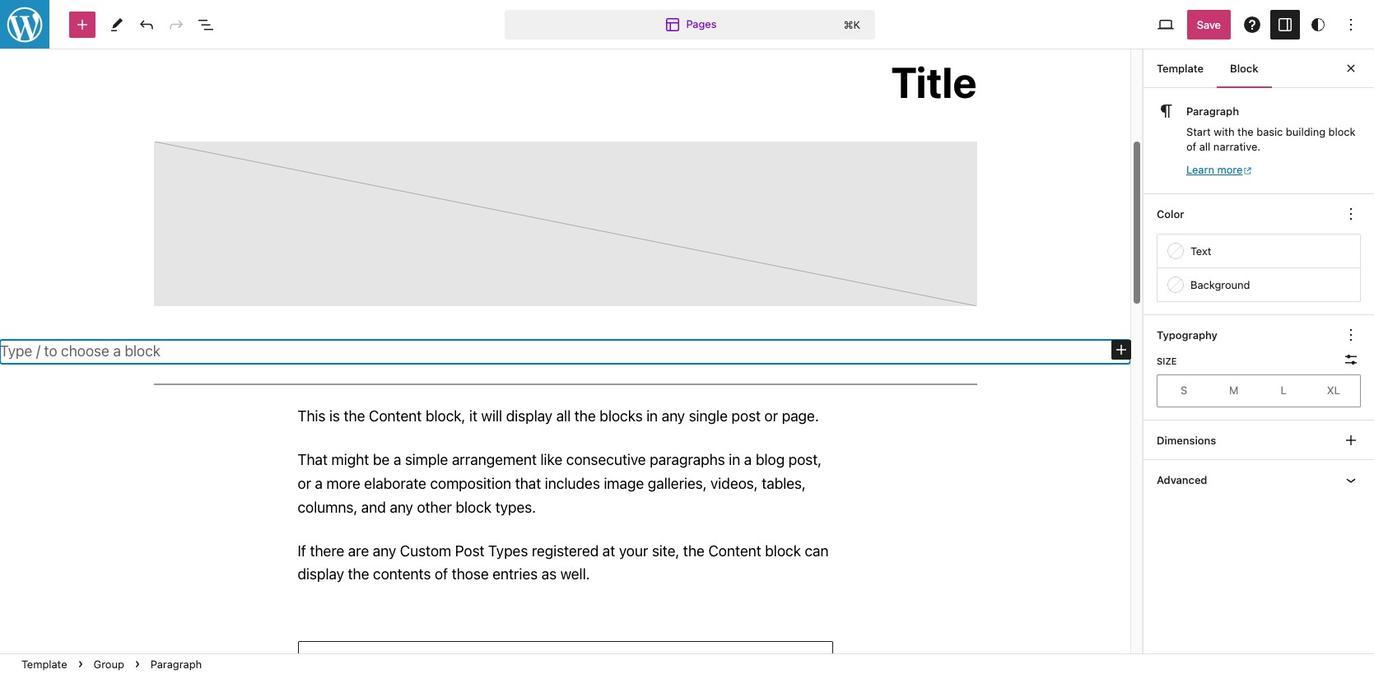 Task type: locate. For each thing, give the bounding box(es) containing it.
background button
[[1158, 268, 1360, 301]]

building
[[1286, 125, 1326, 138]]

dimensions
[[1157, 434, 1216, 447]]

0 horizontal spatial paragraph
[[151, 658, 202, 671]]

paragraph inside block breadcrumb list
[[151, 658, 202, 671]]

size element
[[1157, 355, 1177, 367]]

advanced
[[1157, 473, 1208, 486]]

1 vertical spatial template button
[[15, 655, 74, 674]]

0 horizontal spatial template
[[21, 658, 67, 671]]

more
[[1218, 163, 1243, 177]]

close settings image
[[1341, 58, 1361, 78]]

learn
[[1187, 163, 1215, 177]]

template button down view image
[[1144, 49, 1217, 88]]

0 horizontal spatial template button
[[15, 655, 74, 674]]

1 vertical spatial paragraph
[[151, 658, 202, 671]]

0 vertical spatial template
[[1157, 62, 1204, 75]]

size
[[1157, 356, 1177, 366]]

paragraph right group
[[151, 658, 202, 671]]

Small button
[[1159, 377, 1209, 405]]

styles image
[[1309, 14, 1328, 34]]

0 vertical spatial template button
[[1144, 49, 1217, 88]]

l
[[1281, 384, 1287, 397]]

template down view image
[[1157, 62, 1204, 75]]

template
[[1157, 62, 1204, 75], [21, 658, 67, 671]]

learn more link
[[1187, 163, 1254, 178]]

narrative.
[[1214, 140, 1261, 153]]

advanced button
[[1144, 460, 1374, 499]]

Medium button
[[1209, 377, 1259, 405]]

1 horizontal spatial template
[[1157, 62, 1204, 75]]

1 horizontal spatial paragraph
[[1187, 105, 1239, 118]]

site icon image
[[0, 0, 51, 51]]

1 vertical spatial template
[[21, 658, 67, 671]]

dimensions options image
[[1341, 430, 1361, 450]]

template for the right template button
[[1157, 62, 1204, 75]]

template button
[[1144, 49, 1217, 88], [15, 655, 74, 674]]

font size option group
[[1157, 374, 1361, 407]]

xl
[[1327, 384, 1340, 397]]

paragraph
[[1187, 105, 1239, 118], [151, 658, 202, 671]]

add block image
[[1112, 340, 1131, 360]]

save button
[[1187, 9, 1231, 39]]

list view image
[[196, 14, 216, 34]]

template button left group
[[15, 655, 74, 674]]

of
[[1187, 140, 1197, 153]]

template left group
[[21, 658, 67, 671]]

block breadcrumb list
[[0, 655, 223, 674]]

block button
[[1217, 49, 1272, 88]]

the
[[1238, 125, 1254, 138]]

undo image
[[137, 14, 156, 34]]

template inside block breadcrumb list
[[21, 658, 67, 671]]

save
[[1197, 18, 1221, 31]]

Large button
[[1259, 377, 1309, 405]]

paragraph up with
[[1187, 105, 1239, 118]]



Task type: describe. For each thing, give the bounding box(es) containing it.
text
[[1191, 244, 1212, 257]]

group button
[[87, 655, 131, 674]]

Extra Large button
[[1309, 377, 1359, 405]]

typography
[[1157, 328, 1218, 341]]

background
[[1191, 278, 1250, 291]]

⌘k
[[844, 18, 861, 31]]

block
[[1329, 125, 1356, 138]]

start
[[1187, 125, 1211, 138]]

template for leftmost template button
[[21, 658, 67, 671]]

group
[[94, 658, 124, 671]]

editor top bar region
[[0, 0, 1374, 49]]

redo image
[[166, 14, 186, 34]]

color options image
[[1341, 204, 1361, 224]]

typography options image
[[1341, 325, 1361, 345]]

view image
[[1156, 14, 1176, 34]]

block
[[1230, 62, 1259, 75]]

help image
[[1243, 14, 1262, 34]]

start with the basic building block of all narrative.
[[1187, 125, 1356, 153]]

s
[[1181, 384, 1188, 397]]

settings image
[[1276, 14, 1295, 34]]

with
[[1214, 125, 1235, 138]]

set custom size image
[[1341, 350, 1361, 369]]

1 horizontal spatial template button
[[1144, 49, 1217, 88]]

all
[[1200, 140, 1211, 153]]

learn more
[[1187, 163, 1243, 177]]

options image
[[1341, 14, 1361, 34]]

tools image
[[107, 14, 127, 34]]

text button
[[1158, 234, 1360, 267]]

pages
[[686, 17, 717, 30]]

0 vertical spatial paragraph
[[1187, 105, 1239, 118]]

color
[[1157, 207, 1184, 220]]

m
[[1230, 384, 1239, 397]]

toggle block inserter image
[[72, 14, 92, 34]]

basic
[[1257, 125, 1283, 138]]



Task type: vqa. For each thing, say whether or not it's contained in the screenshot.
the topmost '30,'
no



